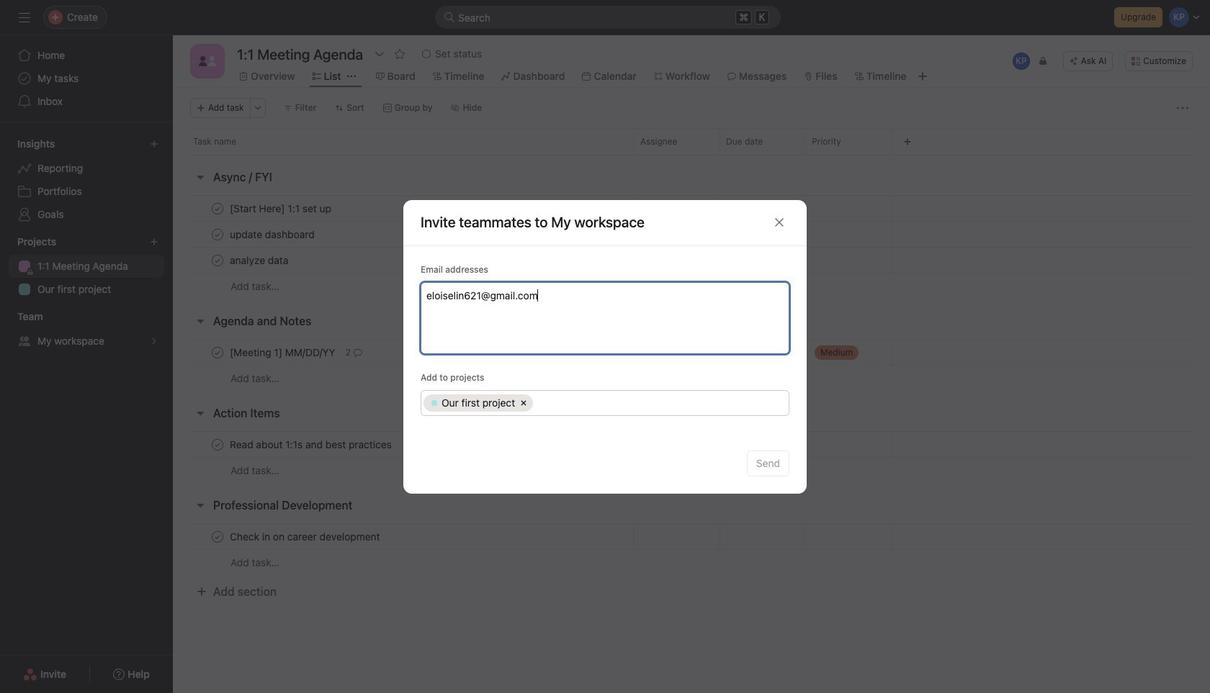 Task type: locate. For each thing, give the bounding box(es) containing it.
mark complete image inside the [start here] 1:1 set up cell
[[209, 200, 226, 217]]

1 mark complete image from the top
[[209, 200, 226, 217]]

task name text field inside update dashboard cell
[[227, 227, 319, 242]]

header async / fyi tree grid
[[173, 195, 1211, 300]]

0 vertical spatial mark complete checkbox
[[209, 200, 226, 217]]

0 vertical spatial task name text field
[[227, 253, 293, 268]]

4 collapse task list for this group image from the top
[[195, 500, 206, 512]]

2 mark complete checkbox from the top
[[209, 344, 226, 361]]

5 mark complete image from the top
[[209, 529, 226, 546]]

mark complete image for the analyze data cell
[[209, 252, 226, 269]]

2 task name text field from the top
[[227, 227, 319, 242]]

mark complete image
[[209, 200, 226, 217], [209, 226, 226, 243], [209, 252, 226, 269], [209, 436, 226, 454], [209, 529, 226, 546]]

task name text field inside "check in on career development" cell
[[227, 530, 385, 544]]

2 mark complete image from the top
[[209, 226, 226, 243]]

2 vertical spatial mark complete checkbox
[[209, 529, 226, 546]]

task name text field inside the analyze data cell
[[227, 253, 293, 268]]

[meeting 1] mm/dd/yy cell
[[173, 339, 634, 366]]

mark complete image inside "check in on career development" cell
[[209, 529, 226, 546]]

Task name text field
[[227, 253, 293, 268], [227, 346, 340, 360]]

None text field
[[233, 41, 367, 67]]

header professional development tree grid
[[173, 524, 1211, 576]]

mark complete checkbox for task name text field within the the analyze data cell
[[209, 252, 226, 269]]

collapse task list for this group image for mark complete image inside the "check in on career development" cell
[[195, 500, 206, 512]]

task name text field for mark complete image inside the "check in on career development" cell
[[227, 530, 385, 544]]

1 mark complete checkbox from the top
[[209, 226, 226, 243]]

1 vertical spatial mark complete checkbox
[[209, 344, 226, 361]]

row
[[173, 128, 1211, 155], [190, 154, 1193, 156], [173, 195, 1211, 222], [173, 221, 1211, 248], [173, 247, 1211, 274], [173, 273, 1211, 300], [173, 339, 1211, 366], [173, 365, 1211, 392], [422, 391, 789, 415], [173, 432, 1211, 458], [173, 458, 1211, 484], [173, 524, 1211, 551], [173, 550, 1211, 576]]

1 mark complete checkbox from the top
[[209, 200, 226, 217]]

3 mark complete image from the top
[[209, 252, 226, 269]]

2 collapse task list for this group image from the top
[[195, 316, 206, 327]]

task name text field for mark complete image inside update dashboard cell
[[227, 227, 319, 242]]

mark complete checkbox inside "check in on career development" cell
[[209, 529, 226, 546]]

3 task name text field from the top
[[227, 438, 396, 452]]

cell
[[720, 247, 806, 274], [424, 395, 533, 412], [536, 395, 785, 412]]

Mark complete checkbox
[[209, 226, 226, 243], [209, 344, 226, 361], [209, 436, 226, 454]]

1 task name text field from the top
[[227, 253, 293, 268]]

analyze data cell
[[173, 247, 634, 274]]

mark complete checkbox inside update dashboard cell
[[209, 226, 226, 243]]

3 collapse task list for this group image from the top
[[195, 408, 206, 419]]

3 mark complete checkbox from the top
[[209, 529, 226, 546]]

2 mark complete checkbox from the top
[[209, 252, 226, 269]]

mark complete checkbox inside [meeting 1] mm/dd/yy cell
[[209, 344, 226, 361]]

4 task name text field from the top
[[227, 530, 385, 544]]

mark complete checkbox for update dashboard cell
[[209, 226, 226, 243]]

collapse task list for this group image
[[195, 172, 206, 183], [195, 316, 206, 327], [195, 408, 206, 419], [195, 500, 206, 512]]

1 vertical spatial task name text field
[[227, 346, 340, 360]]

projects element
[[0, 229, 173, 304]]

2 task name text field from the top
[[227, 346, 340, 360]]

task name text field inside read about 1:1s and best practices cell
[[227, 438, 396, 452]]

mark complete image inside read about 1:1s and best practices cell
[[209, 436, 226, 454]]

task name text field inside the [start here] 1:1 set up cell
[[227, 201, 336, 216]]

mark complete checkbox for task name text box inside the the [start here] 1:1 set up cell
[[209, 200, 226, 217]]

1 vertical spatial mark complete checkbox
[[209, 252, 226, 269]]

1 collapse task list for this group image from the top
[[195, 172, 206, 183]]

insights element
[[0, 131, 173, 229]]

mark complete checkbox inside the [start here] 1:1 set up cell
[[209, 200, 226, 217]]

3 mark complete checkbox from the top
[[209, 436, 226, 454]]

mark complete checkbox inside read about 1:1s and best practices cell
[[209, 436, 226, 454]]

mark complete image inside the analyze data cell
[[209, 252, 226, 269]]

mark complete image for read about 1:1s and best practices cell
[[209, 436, 226, 454]]

Mark complete checkbox
[[209, 200, 226, 217], [209, 252, 226, 269], [209, 529, 226, 546]]

hide sidebar image
[[19, 12, 30, 23]]

dialog
[[404, 200, 807, 494]]

mark complete checkbox inside the analyze data cell
[[209, 252, 226, 269]]

update dashboard cell
[[173, 221, 634, 248]]

Task name text field
[[227, 201, 336, 216], [227, 227, 319, 242], [227, 438, 396, 452], [227, 530, 385, 544]]

mark complete image for "check in on career development" cell
[[209, 529, 226, 546]]

collapse task list for this group image for mark complete image within read about 1:1s and best practices cell
[[195, 408, 206, 419]]

2 vertical spatial mark complete checkbox
[[209, 436, 226, 454]]

task name text field inside [meeting 1] mm/dd/yy cell
[[227, 346, 340, 360]]

mark complete image inside update dashboard cell
[[209, 226, 226, 243]]

0 vertical spatial mark complete checkbox
[[209, 226, 226, 243]]

1 task name text field from the top
[[227, 201, 336, 216]]

global element
[[0, 35, 173, 122]]

teams element
[[0, 304, 173, 356]]

4 mark complete image from the top
[[209, 436, 226, 454]]



Task type: vqa. For each thing, say whether or not it's contained in the screenshot.
[Start Here] 1:1 set up cell
yes



Task type: describe. For each thing, give the bounding box(es) containing it.
task name text field for mark complete image in the the [start here] 1:1 set up cell
[[227, 201, 336, 216]]

prominent image
[[444, 12, 455, 23]]

mark complete image for the [start here] 1:1 set up cell
[[209, 200, 226, 217]]

collapse task list for this group image for mark complete image in the the [start here] 1:1 set up cell
[[195, 172, 206, 183]]

mark complete image for update dashboard cell
[[209, 226, 226, 243]]

mark complete checkbox for read about 1:1s and best practices cell
[[209, 436, 226, 454]]

collapse task list for this group image for mark complete icon
[[195, 316, 206, 327]]

task name text field for mark complete image within read about 1:1s and best practices cell
[[227, 438, 396, 452]]

2 comments image
[[354, 348, 362, 357]]

task name text field for mark complete icon
[[227, 346, 340, 360]]

add to starred image
[[394, 48, 406, 60]]

read about 1:1s and best practices cell
[[173, 432, 634, 458]]

mark complete checkbox for [meeting 1] mm/dd/yy cell
[[209, 344, 226, 361]]

Enter one or more email addresses text field
[[427, 286, 782, 304]]

[start here] 1:1 set up cell
[[173, 195, 634, 222]]

mark complete checkbox for task name text box inside "check in on career development" cell
[[209, 529, 226, 546]]

header action items tree grid
[[173, 432, 1211, 484]]

mark complete image
[[209, 344, 226, 361]]

people image
[[199, 53, 216, 70]]

close this dialog image
[[774, 217, 785, 228]]

task name text field for mark complete image inside the analyze data cell
[[227, 253, 293, 268]]

check in on career development cell
[[173, 524, 634, 551]]

header agenda and notes tree grid
[[173, 339, 1211, 392]]



